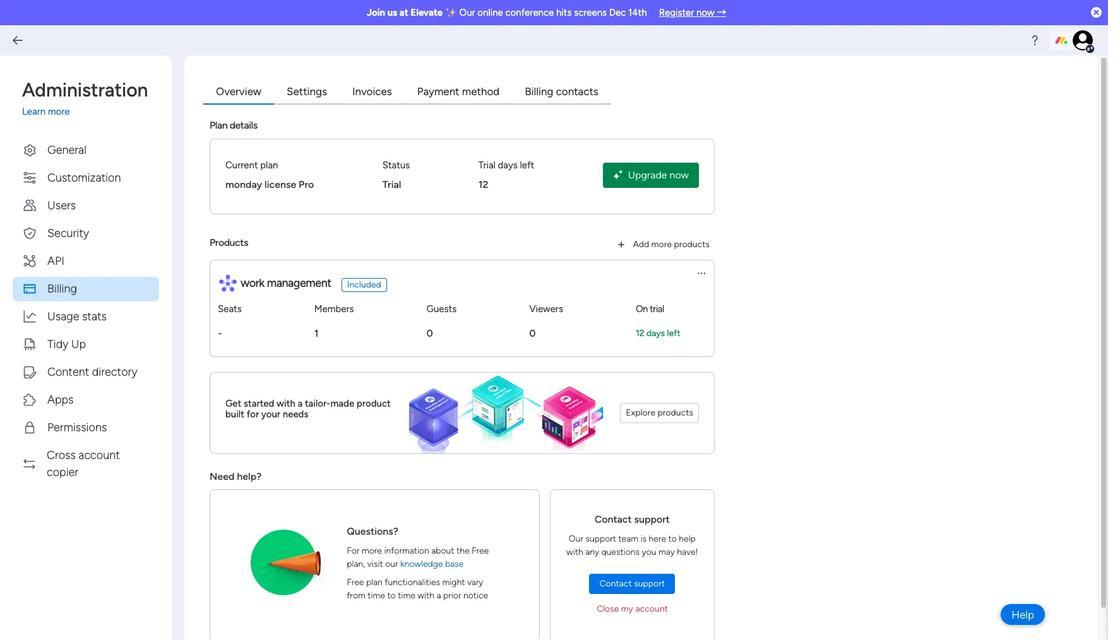 Task type: vqa. For each thing, say whether or not it's contained in the screenshot.
support to the middle
yes



Task type: describe. For each thing, give the bounding box(es) containing it.
products
[[210, 236, 248, 248]]

elevate
[[411, 7, 443, 18]]

close my account
[[597, 604, 668, 615]]

knowledge
[[400, 559, 443, 570]]

→
[[717, 7, 726, 18]]

needs
[[283, 409, 308, 420]]

us
[[387, 7, 397, 18]]

now for register
[[696, 7, 715, 18]]

billing for billing
[[47, 282, 77, 296]]

0 vertical spatial contact
[[595, 514, 632, 526]]

general button
[[13, 138, 159, 163]]

plan for current
[[260, 159, 278, 171]]

help
[[1012, 609, 1034, 622]]

menu image
[[696, 268, 707, 278]]

visit
[[367, 559, 383, 570]]

upgrade stars new image
[[613, 170, 623, 181]]

work
[[241, 277, 264, 290]]

free inside free plan functionalities might vary from time to time with a prior notice
[[347, 577, 364, 588]]

free inside for more information about the free plan, visit our
[[472, 546, 489, 557]]

billing contacts link
[[512, 81, 611, 104]]

help?
[[237, 471, 262, 483]]

1 vertical spatial products
[[658, 408, 693, 418]]

started
[[244, 399, 274, 410]]

billing button
[[13, 277, 159, 301]]

tailor-
[[305, 399, 331, 410]]

contact inside button
[[599, 579, 632, 589]]

up
[[71, 337, 86, 351]]

any
[[585, 547, 599, 558]]

permissions
[[47, 421, 107, 435]]

questions?
[[347, 526, 398, 538]]

status
[[382, 159, 410, 171]]

contact support inside button
[[599, 579, 665, 589]]

cross
[[47, 449, 76, 462]]

apps button
[[13, 388, 159, 413]]

overview
[[216, 85, 261, 98]]

1 horizontal spatial account
[[635, 604, 668, 615]]

14th
[[628, 7, 647, 18]]

free plan functionalities might vary from time to time with a prior notice
[[347, 577, 488, 601]]

api
[[47, 254, 64, 268]]

a inside free plan functionalities might vary from time to time with a prior notice
[[437, 591, 441, 601]]

knowledge base link
[[400, 559, 464, 570]]

close
[[597, 604, 619, 615]]

help button
[[1001, 605, 1045, 626]]

explore
[[626, 408, 655, 418]]

from
[[347, 591, 365, 601]]

add more products
[[633, 239, 710, 250]]

monday
[[225, 179, 262, 191]]

help image
[[1029, 34, 1041, 47]]

trial
[[650, 303, 664, 315]]

here
[[649, 534, 666, 545]]

jacob simon image
[[1073, 30, 1093, 51]]

0 vertical spatial our
[[459, 7, 475, 18]]

administration
[[22, 79, 148, 102]]

your
[[261, 409, 280, 420]]

is
[[641, 534, 647, 545]]

0 for guests
[[427, 327, 433, 339]]

our support team is here to help with any questions you may have!
[[566, 534, 698, 558]]

security
[[47, 226, 89, 240]]

our inside "our support team is here to help with any questions you may have!"
[[569, 534, 583, 545]]

back to workspace image
[[11, 34, 24, 47]]

might
[[442, 577, 465, 588]]

members
[[314, 303, 354, 315]]

at
[[400, 7, 408, 18]]

license
[[265, 179, 296, 191]]

add more products button
[[610, 235, 715, 255]]

hits
[[556, 7, 572, 18]]

screens
[[574, 7, 607, 18]]

our
[[385, 559, 398, 570]]

the
[[456, 546, 469, 557]]

to inside "our support team is here to help with any questions you may have!"
[[668, 534, 677, 545]]

0 horizontal spatial super center image
[[251, 524, 337, 602]]

a inside 'get started with a tailor-made product built for your needs'
[[298, 399, 303, 410]]

learn
[[22, 106, 46, 117]]

built
[[225, 409, 244, 420]]

current
[[225, 159, 258, 171]]

✨
[[445, 7, 457, 18]]

learn more link
[[22, 105, 159, 119]]

now for upgrade
[[670, 169, 689, 181]]

for more information about the free plan, visit our
[[347, 546, 489, 570]]

upgrade now button
[[603, 163, 699, 188]]

1 time from the left
[[368, 591, 385, 601]]

close my account button
[[592, 599, 673, 620]]

vary
[[467, 577, 483, 588]]

days for 12
[[647, 328, 665, 339]]

0 vertical spatial products
[[674, 239, 710, 250]]

register
[[659, 7, 694, 18]]

plan,
[[347, 559, 365, 570]]

content directory button
[[13, 360, 159, 385]]

plan
[[210, 119, 227, 131]]

have!
[[677, 547, 698, 558]]

with inside 'get started with a tailor-made product built for your needs'
[[277, 399, 295, 410]]

tidy up
[[47, 337, 86, 351]]

you
[[642, 547, 656, 558]]

trial days left
[[478, 159, 534, 171]]

permissions button
[[13, 416, 159, 440]]

for
[[247, 409, 259, 420]]

need
[[210, 471, 234, 483]]



Task type: locate. For each thing, give the bounding box(es) containing it.
12 for 12 days left
[[636, 328, 644, 339]]

1 vertical spatial support
[[586, 534, 616, 545]]

need help?
[[210, 471, 262, 483]]

notice
[[463, 591, 488, 601]]

billing up usage
[[47, 282, 77, 296]]

0 vertical spatial account
[[79, 449, 120, 462]]

register now →
[[659, 7, 726, 18]]

1 vertical spatial plan
[[366, 577, 383, 588]]

support up here at right
[[634, 514, 670, 526]]

support
[[634, 514, 670, 526], [586, 534, 616, 545], [634, 579, 665, 589]]

on trial
[[636, 303, 664, 315]]

1 vertical spatial trial
[[382, 179, 401, 191]]

explore products button
[[620, 403, 699, 423]]

0 vertical spatial a
[[298, 399, 303, 410]]

2 vertical spatial with
[[418, 591, 434, 601]]

-
[[218, 327, 222, 339]]

knowledge base
[[400, 559, 464, 570]]

my
[[621, 604, 633, 615]]

0 horizontal spatial plan
[[260, 159, 278, 171]]

to inside free plan functionalities might vary from time to time with a prior notice
[[387, 591, 396, 601]]

1 horizontal spatial 12
[[636, 328, 644, 339]]

trial for trial
[[382, 179, 401, 191]]

a left tailor-
[[298, 399, 303, 410]]

billing inside the billing button
[[47, 282, 77, 296]]

more inside button
[[651, 239, 672, 250]]

left for 12 days left
[[667, 328, 680, 339]]

0 horizontal spatial left
[[520, 159, 534, 171]]

2 vertical spatial more
[[362, 546, 382, 557]]

1 horizontal spatial time
[[398, 591, 415, 601]]

customization
[[47, 171, 121, 185]]

administration learn more
[[22, 79, 148, 117]]

0 down guests
[[427, 327, 433, 339]]

0 horizontal spatial days
[[498, 159, 518, 171]]

tidy
[[47, 337, 68, 351]]

0 horizontal spatial billing
[[47, 282, 77, 296]]

may
[[658, 547, 675, 558]]

plan for free
[[366, 577, 383, 588]]

products up menu icon
[[674, 239, 710, 250]]

functionalities
[[385, 577, 440, 588]]

work management
[[241, 277, 331, 290]]

usage stats button
[[13, 305, 159, 329]]

to
[[668, 534, 677, 545], [387, 591, 396, 601]]

support up the close my account
[[634, 579, 665, 589]]

1 horizontal spatial super center image
[[394, 373, 608, 454]]

0 vertical spatial contact support
[[595, 514, 670, 526]]

super center image
[[394, 373, 608, 454], [251, 524, 337, 602]]

billing left contacts
[[525, 85, 553, 98]]

1 vertical spatial to
[[387, 591, 396, 601]]

1 vertical spatial contact support
[[599, 579, 665, 589]]

0 vertical spatial plan
[[260, 159, 278, 171]]

billing contacts
[[525, 85, 598, 98]]

1 vertical spatial days
[[647, 328, 665, 339]]

payment
[[417, 85, 459, 98]]

a left prior
[[437, 591, 441, 601]]

0 vertical spatial now
[[696, 7, 715, 18]]

content directory
[[47, 365, 137, 379]]

with down functionalities
[[418, 591, 434, 601]]

1 horizontal spatial days
[[647, 328, 665, 339]]

for
[[347, 546, 360, 557]]

apps
[[47, 393, 74, 407]]

join us at elevate ✨ our online conference hits screens dec 14th
[[367, 7, 647, 18]]

free up from
[[347, 577, 364, 588]]

0 vertical spatial with
[[277, 399, 295, 410]]

products
[[674, 239, 710, 250], [658, 408, 693, 418]]

0 vertical spatial free
[[472, 546, 489, 557]]

directory
[[92, 365, 137, 379]]

time right from
[[368, 591, 385, 601]]

0 horizontal spatial now
[[670, 169, 689, 181]]

1 horizontal spatial a
[[437, 591, 441, 601]]

2 time from the left
[[398, 591, 415, 601]]

account inside cross account copier
[[79, 449, 120, 462]]

12 down trial days left
[[478, 179, 488, 191]]

more right 'learn'
[[48, 106, 70, 117]]

1 vertical spatial account
[[635, 604, 668, 615]]

product
[[357, 399, 391, 410]]

with inside free plan functionalities might vary from time to time with a prior notice
[[418, 591, 434, 601]]

2 horizontal spatial with
[[566, 547, 583, 558]]

0 vertical spatial to
[[668, 534, 677, 545]]

dec
[[609, 7, 626, 18]]

1 horizontal spatial plan
[[366, 577, 383, 588]]

days for trial
[[498, 159, 518, 171]]

0 vertical spatial left
[[520, 159, 534, 171]]

0 horizontal spatial our
[[459, 7, 475, 18]]

more for add more products
[[651, 239, 672, 250]]

0 horizontal spatial with
[[277, 399, 295, 410]]

billing inside billing contacts link
[[525, 85, 553, 98]]

1 vertical spatial with
[[566, 547, 583, 558]]

plan details
[[210, 119, 257, 131]]

customization button
[[13, 166, 159, 190]]

0 for viewers
[[529, 327, 536, 339]]

help
[[679, 534, 696, 545]]

1 horizontal spatial more
[[362, 546, 382, 557]]

more inside the administration learn more
[[48, 106, 70, 117]]

1 0 from the left
[[427, 327, 433, 339]]

now inside button
[[670, 169, 689, 181]]

account down permissions button
[[79, 449, 120, 462]]

1 horizontal spatial our
[[569, 534, 583, 545]]

12
[[478, 179, 488, 191], [636, 328, 644, 339]]

1 vertical spatial our
[[569, 534, 583, 545]]

contacts
[[556, 85, 598, 98]]

account right my
[[635, 604, 668, 615]]

0 vertical spatial billing
[[525, 85, 553, 98]]

0 vertical spatial 12
[[478, 179, 488, 191]]

12 days left
[[636, 328, 680, 339]]

method
[[462, 85, 500, 98]]

content
[[47, 365, 89, 379]]

now left the → in the right of the page
[[696, 7, 715, 18]]

on
[[636, 303, 648, 315]]

days
[[498, 159, 518, 171], [647, 328, 665, 339]]

0 vertical spatial super center image
[[394, 373, 608, 454]]

billing for billing contacts
[[525, 85, 553, 98]]

0 horizontal spatial more
[[48, 106, 70, 117]]

2 vertical spatial support
[[634, 579, 665, 589]]

included
[[347, 280, 381, 290]]

support up any
[[586, 534, 616, 545]]

a
[[298, 399, 303, 410], [437, 591, 441, 601]]

0 horizontal spatial 12
[[478, 179, 488, 191]]

information
[[384, 546, 429, 557]]

1 vertical spatial a
[[437, 591, 441, 601]]

settings
[[287, 85, 327, 98]]

plan
[[260, 159, 278, 171], [366, 577, 383, 588]]

contact up team
[[595, 514, 632, 526]]

more inside for more information about the free plan, visit our
[[362, 546, 382, 557]]

api button
[[13, 249, 159, 274]]

1 vertical spatial super center image
[[251, 524, 337, 602]]

1 horizontal spatial to
[[668, 534, 677, 545]]

seats
[[218, 303, 242, 315]]

get started with a tailor-made product built for your needs
[[225, 399, 391, 420]]

our left team
[[569, 534, 583, 545]]

guests
[[427, 303, 457, 315]]

invoices link
[[340, 81, 405, 104]]

contact up close
[[599, 579, 632, 589]]

1 vertical spatial now
[[670, 169, 689, 181]]

0 horizontal spatial trial
[[382, 179, 401, 191]]

add
[[633, 239, 649, 250]]

1 horizontal spatial billing
[[525, 85, 553, 98]]

12 down "on"
[[636, 328, 644, 339]]

2 0 from the left
[[529, 327, 536, 339]]

contact support button
[[589, 574, 675, 594]]

payment method link
[[405, 81, 512, 104]]

plan up monday license pro
[[260, 159, 278, 171]]

explore products
[[626, 408, 693, 418]]

our
[[459, 7, 475, 18], [569, 534, 583, 545]]

1 horizontal spatial trial
[[478, 159, 496, 171]]

0 down viewers
[[529, 327, 536, 339]]

0 horizontal spatial account
[[79, 449, 120, 462]]

left for trial days left
[[520, 159, 534, 171]]

to down functionalities
[[387, 591, 396, 601]]

support inside "our support team is here to help with any questions you may have!"
[[586, 534, 616, 545]]

more right add
[[651, 239, 672, 250]]

1 vertical spatial more
[[651, 239, 672, 250]]

with inside "our support team is here to help with any questions you may have!"
[[566, 547, 583, 558]]

trial
[[478, 159, 496, 171], [382, 179, 401, 191]]

1 horizontal spatial now
[[696, 7, 715, 18]]

contact support
[[595, 514, 670, 526], [599, 579, 665, 589]]

time
[[368, 591, 385, 601], [398, 591, 415, 601]]

1 vertical spatial 12
[[636, 328, 644, 339]]

1 horizontal spatial with
[[418, 591, 434, 601]]

products right explore
[[658, 408, 693, 418]]

free right the
[[472, 546, 489, 557]]

pro
[[299, 179, 314, 191]]

with left any
[[566, 547, 583, 558]]

12 for 12
[[478, 179, 488, 191]]

upgrade now
[[628, 169, 689, 181]]

1 vertical spatial left
[[667, 328, 680, 339]]

1 vertical spatial free
[[347, 577, 364, 588]]

general
[[47, 143, 86, 157]]

0 vertical spatial trial
[[478, 159, 496, 171]]

plan down visit
[[366, 577, 383, 588]]

cross account copier
[[47, 449, 120, 480]]

1 horizontal spatial 0
[[529, 327, 536, 339]]

prior
[[443, 591, 461, 601]]

now right upgrade
[[670, 169, 689, 181]]

with right started
[[277, 399, 295, 410]]

0 horizontal spatial to
[[387, 591, 396, 601]]

settings link
[[274, 81, 340, 104]]

more up visit
[[362, 546, 382, 557]]

support inside contact support button
[[634, 579, 665, 589]]

management
[[267, 277, 331, 290]]

0 vertical spatial more
[[48, 106, 70, 117]]

our right ✨
[[459, 7, 475, 18]]

trial for trial days left
[[478, 159, 496, 171]]

payment method
[[417, 85, 500, 98]]

invoices
[[352, 85, 392, 98]]

0 vertical spatial days
[[498, 159, 518, 171]]

cross account copier button
[[13, 444, 159, 485]]

time down functionalities
[[398, 591, 415, 601]]

1 vertical spatial billing
[[47, 282, 77, 296]]

1 horizontal spatial free
[[472, 546, 489, 557]]

base
[[445, 559, 464, 570]]

made
[[331, 399, 354, 410]]

0 horizontal spatial a
[[298, 399, 303, 410]]

plan inside free plan functionalities might vary from time to time with a prior notice
[[366, 577, 383, 588]]

conference
[[505, 7, 554, 18]]

0 horizontal spatial free
[[347, 577, 364, 588]]

more for for more information about the free plan, visit our
[[362, 546, 382, 557]]

contact support up the close my account
[[599, 579, 665, 589]]

users
[[47, 199, 76, 212]]

security button
[[13, 221, 159, 246]]

more
[[48, 106, 70, 117], [651, 239, 672, 250], [362, 546, 382, 557]]

0 horizontal spatial time
[[368, 591, 385, 601]]

1 horizontal spatial left
[[667, 328, 680, 339]]

tidy up button
[[13, 332, 159, 357]]

team
[[618, 534, 638, 545]]

contact support up team
[[595, 514, 670, 526]]

0 horizontal spatial 0
[[427, 327, 433, 339]]

1 vertical spatial contact
[[599, 579, 632, 589]]

to up may
[[668, 534, 677, 545]]

details
[[230, 119, 257, 131]]

0 vertical spatial support
[[634, 514, 670, 526]]

2 horizontal spatial more
[[651, 239, 672, 250]]



